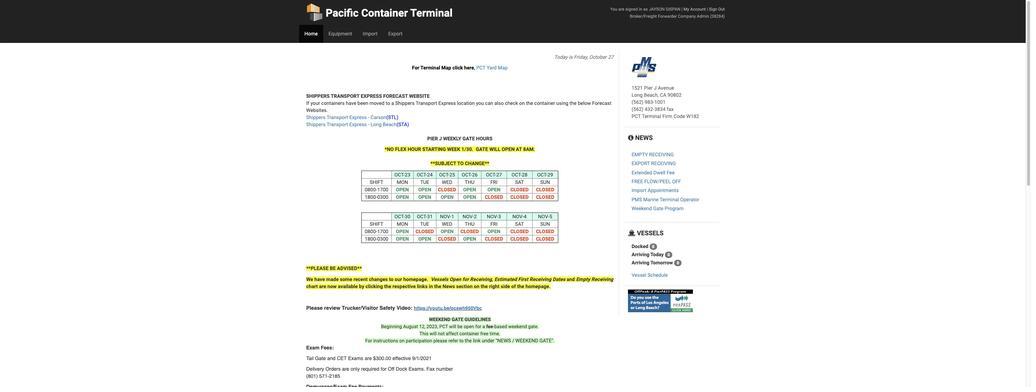 Task type: describe. For each thing, give the bounding box(es) containing it.
you
[[610, 7, 618, 12]]

a inside weekend gate guidelines beginning august 12, 2023, pct will be open for a fee -based weekend gate. this will not affect container free time. for instructions on participation please refer to the link under "news / weekend gate". exam fees:
[[483, 324, 485, 330]]

/
[[512, 338, 514, 344]]

of
[[511, 284, 516, 289]]

starting
[[422, 147, 446, 152]]

(38284)
[[710, 14, 725, 19]]

thu for 2
[[465, 221, 475, 227]]

2023,
[[427, 324, 438, 330]]

gispan
[[666, 7, 681, 12]]

0 horizontal spatial j
[[439, 136, 442, 142]]

1 vertical spatial receiving
[[651, 161, 676, 167]]

pms marine terminal operator link
[[632, 197, 700, 203]]

instructions
[[373, 338, 398, 344]]

2 vertical spatial transport
[[327, 122, 348, 127]]

been
[[358, 100, 368, 106]]

tue for 24
[[420, 180, 429, 185]]

exam
[[306, 345, 320, 351]]

my
[[684, 7, 689, 12]]

review
[[324, 306, 340, 311]]

1 vertical spatial gate
[[315, 356, 326, 362]]

1 vertical spatial express
[[349, 115, 367, 120]]

required
[[361, 367, 379, 372]]

import inside empty receiving export receiving extended dwell fee free flow/peel off import appointments pms marine terminal operator weekend gate program
[[632, 188, 647, 194]]

beginning august
[[381, 324, 418, 330]]

pct yard map link
[[476, 65, 508, 71]]

1 vertical spatial and
[[327, 356, 336, 362]]

forecast
[[383, 93, 408, 99]]

be
[[458, 324, 463, 330]]

0 vertical spatial -
[[368, 115, 369, 120]]

sun for 29
[[540, 180, 550, 185]]

2185
[[329, 374, 340, 379]]

12,
[[419, 324, 426, 330]]

1 vertical spatial -
[[368, 122, 369, 127]]

1 horizontal spatial 0
[[668, 253, 670, 258]]

marine
[[643, 197, 659, 203]]

on inside weekend gate guidelines beginning august 12, 2023, pct will be open for a fee -based weekend gate. this will not affect container free time. for instructions on participation please refer to the link under "news / weekend gate". exam fees:
[[399, 338, 405, 344]]

estimated
[[495, 277, 517, 282]]

1 vertical spatial shippers
[[306, 115, 326, 120]]

websites.
[[306, 108, 328, 113]]

in inside vessels open for receiving , estimated first receiving dates and empty receiving chart are now available by clicking the respective links in the news section on the right side of the homepage.
[[429, 284, 433, 289]]

delivery
[[306, 367, 324, 372]]

oct-30
[[395, 214, 410, 220]]

the right using
[[570, 100, 577, 106]]

wed for 1
[[442, 221, 452, 227]]

today is friday, october 27
[[554, 54, 614, 60]]

1 arriving from the top
[[632, 252, 650, 258]]

1 vertical spatial to
[[389, 277, 394, 282]]

for inside weekend gate guidelines beginning august 12, 2023, pct will be open for a fee -based weekend gate. this will not affect container free time. for instructions on participation please refer to the link under "news / weekend gate". exam fees:
[[365, 338, 372, 344]]

for terminal map click here , pct yard map
[[412, 65, 508, 71]]

nov-2
[[463, 214, 477, 220]]

0 vertical spatial homepage.
[[403, 277, 428, 282]]

flow/peel
[[645, 179, 671, 185]]

the down changes
[[384, 284, 391, 289]]

oct- for 23
[[395, 172, 405, 178]]

weekend
[[632, 206, 652, 212]]

fri for 27
[[491, 180, 498, 185]]

moved
[[370, 100, 385, 106]]

this
[[420, 331, 429, 337]]

fees:
[[321, 345, 334, 351]]

**subject
[[431, 161, 456, 166]]

october
[[589, 54, 607, 60]]

oct- for 25
[[439, 172, 450, 178]]

oct- for 29
[[537, 172, 548, 178]]

0 vertical spatial today
[[554, 54, 568, 60]]

location
[[457, 100, 475, 106]]

import inside popup button
[[363, 31, 378, 37]]

9/1/2021
[[412, 356, 432, 362]]

oct- for 24
[[417, 172, 427, 178]]

0 horizontal spatial 27
[[496, 172, 502, 178]]

the right check
[[526, 100, 533, 106]]

oct-31
[[417, 214, 433, 220]]

are inside vessels open for receiving , estimated first receiving dates and empty receiving chart are now available by clicking the respective links in the news section on the right side of the homepage.
[[319, 284, 326, 289]]

(sta)
[[397, 122, 409, 127]]

please
[[306, 306, 323, 311]]

the right of
[[517, 284, 524, 289]]

homepage. inside vessels open for receiving , estimated first receiving dates and empty receiving chart are now available by clicking the respective links in the news section on the right side of the homepage.
[[526, 284, 551, 289]]

0 horizontal spatial weekend
[[429, 317, 451, 322]]

1 (562) from the top
[[632, 99, 644, 105]]

mon for 30
[[397, 221, 408, 227]]

terminal inside 1521 pier j avenue long beach, ca 90802 (562) 983-1001 (562) 432-3834 fax pct terminal firm code w182
[[642, 114, 661, 119]]

90802
[[668, 92, 682, 98]]

**please
[[306, 266, 329, 271]]

chart
[[306, 284, 318, 289]]

0 vertical spatial transport
[[416, 100, 437, 106]]

0800-1700 for oct-23
[[365, 187, 389, 193]]

are inside 'delivery orders are only required for off dock exams. fax number (801) 571-2185'
[[342, 367, 349, 372]]

nov-3
[[487, 214, 501, 220]]

carson
[[371, 115, 386, 120]]

**please be advised**
[[306, 266, 362, 271]]

gate.
[[528, 324, 539, 330]]

wed for 25
[[442, 180, 452, 185]]

0 vertical spatial express
[[438, 100, 456, 106]]

0800-1700 for oct-30
[[365, 229, 389, 234]]

export
[[632, 161, 650, 167]]

news inside vessels open for receiving , estimated first receiving dates and empty receiving chart are now available by clicking the respective links in the news section on the right side of the homepage.
[[443, 284, 455, 289]]

delivery orders are only required for off dock exams. fax number (801) 571-2185
[[306, 367, 453, 379]]

$300.00
[[373, 356, 391, 362]]

2 vertical spatial shippers
[[306, 122, 326, 127]]

docked 0 arriving today 0 arriving tomorrow 0
[[632, 244, 679, 266]]

empty receiving link
[[632, 152, 674, 158]]

3 receiving from the left
[[592, 277, 613, 282]]

shippers
[[306, 93, 330, 99]]

**subject to change**
[[431, 161, 489, 166]]

1 map from the left
[[442, 65, 451, 71]]

1 vertical spatial transport
[[327, 115, 348, 120]]

fax
[[667, 106, 674, 112]]

weekend gate guidelines beginning august 12, 2023, pct will be open for a fee -based weekend gate. this will not affect container free time. for instructions on participation please refer to the link under "news / weekend gate". exam fees:
[[306, 317, 555, 351]]

website
[[409, 93, 430, 99]]

broker/freight
[[630, 14, 657, 19]]

2 receiving from the left
[[530, 277, 551, 282]]

0 vertical spatial 27
[[608, 54, 614, 60]]

effective
[[393, 356, 411, 362]]

can
[[485, 100, 493, 106]]

5
[[550, 214, 552, 220]]

gate inside empty receiving export receiving extended dwell fee free flow/peel off import appointments pms marine terminal operator weekend gate program
[[653, 206, 664, 212]]

vessel schedule
[[632, 273, 668, 278]]

hours
[[476, 136, 493, 142]]

nov-5
[[538, 214, 552, 220]]

equipment
[[329, 31, 352, 37]]

beach,
[[644, 92, 659, 98]]

dates
[[553, 277, 566, 282]]

1800-0300 for oct-30
[[365, 236, 389, 242]]

forecast
[[592, 100, 612, 106]]

dwell
[[654, 170, 666, 176]]

- inside weekend gate guidelines beginning august 12, 2023, pct will be open for a fee -based weekend gate. this will not affect container free time. for instructions on participation please refer to the link under "news / weekend gate". exam fees:
[[493, 324, 494, 330]]

0300 for oct-23
[[377, 194, 389, 200]]

pier j weekly gate hours
[[427, 136, 493, 142]]

oct-26
[[462, 172, 478, 178]]

exams
[[348, 356, 363, 362]]

nov- for 4
[[513, 214, 524, 220]]

0 vertical spatial 0
[[652, 245, 655, 250]]

1 vertical spatial gate
[[476, 147, 488, 152]]

sat for 4
[[515, 221, 524, 227]]

on inside vessels open for receiving , estimated first receiving dates and empty receiving chart are now available by clicking the respective links in the news section on the right side of the homepage.
[[474, 284, 480, 289]]

oct-28
[[512, 172, 528, 178]]

affect
[[446, 331, 458, 337]]

0 vertical spatial receiving
[[649, 152, 674, 158]]

guidelines
[[465, 317, 491, 322]]

vessel
[[632, 273, 646, 278]]

are up required
[[365, 356, 372, 362]]

will
[[489, 147, 501, 152]]

below
[[578, 100, 591, 106]]

the right links
[[434, 284, 441, 289]]

click
[[453, 65, 463, 71]]

0 vertical spatial gate
[[463, 136, 475, 142]]

shift for oct-30
[[370, 221, 383, 227]]

nov- for 2
[[463, 214, 474, 220]]



Task type: vqa. For each thing, say whether or not it's contained in the screenshot.
Site Requirements 'link'
no



Task type: locate. For each thing, give the bounding box(es) containing it.
appointments
[[648, 188, 679, 194]]

made
[[326, 277, 339, 282]]

0 vertical spatial and
[[567, 277, 575, 282]]

2 0800-1700 from the top
[[365, 229, 389, 234]]

ship image
[[628, 230, 636, 237]]

are left only
[[342, 367, 349, 372]]

are right you on the top
[[619, 7, 625, 12]]

home
[[305, 31, 318, 37]]

0 horizontal spatial have
[[314, 277, 325, 282]]

1 horizontal spatial news
[[634, 134, 653, 142]]

2 wed from the top
[[442, 221, 452, 227]]

| left my
[[682, 7, 683, 12]]

mon down oct-30
[[397, 221, 408, 227]]

0 vertical spatial ,
[[474, 65, 475, 71]]

pct left yard
[[476, 65, 486, 71]]

1 thu from the top
[[465, 180, 475, 185]]

video:
[[397, 306, 413, 311]]

1 horizontal spatial on
[[474, 284, 480, 289]]

containers
[[321, 100, 345, 106]]

(801)
[[306, 374, 318, 379]]

0 vertical spatial import
[[363, 31, 378, 37]]

week
[[447, 147, 460, 152]]

sun
[[540, 180, 550, 185], [540, 221, 550, 227]]

0 vertical spatial sat
[[515, 180, 524, 185]]

cet
[[337, 356, 347, 362]]

0 vertical spatial in
[[639, 7, 643, 12]]

2 horizontal spatial receiving
[[592, 277, 613, 282]]

change**
[[465, 161, 489, 166]]

2 vertical spatial express
[[349, 122, 367, 127]]

pct for weekend gate guidelines beginning august 12, 2023, pct will be open for a fee -based weekend gate. this will not affect container free time. for instructions on participation please refer to the link under "news / weekend gate". exam fees:
[[439, 324, 448, 330]]

for inside 'delivery orders are only required for off dock exams. fax number (801) 571-2185'
[[381, 367, 387, 372]]

to
[[386, 100, 390, 106], [389, 277, 394, 282], [459, 338, 464, 344]]

2 horizontal spatial 0
[[677, 261, 679, 266]]

1 mon from the top
[[397, 180, 408, 185]]

pct up not
[[439, 324, 448, 330]]

have
[[346, 100, 356, 106], [314, 277, 325, 282]]

25
[[450, 172, 455, 178]]

2 horizontal spatial on
[[519, 100, 525, 106]]

container left using
[[534, 100, 555, 106]]

safety
[[380, 306, 395, 311]]

1 sun from the top
[[540, 180, 550, 185]]

1 vertical spatial 0300
[[377, 236, 389, 242]]

oct- for 31
[[417, 214, 427, 220]]

0 vertical spatial have
[[346, 100, 356, 106]]

the inside weekend gate guidelines beginning august 12, 2023, pct will be open for a fee -based weekend gate. this will not affect container free time. for instructions on participation please refer to the link under "news / weekend gate". exam fees:
[[465, 338, 472, 344]]

weekend gate program link
[[632, 206, 684, 212]]

1 shift from the top
[[370, 180, 383, 185]]

program
[[665, 206, 684, 212]]

for inside weekend gate guidelines beginning august 12, 2023, pct will be open for a fee -based weekend gate. this will not affect container free time. for instructions on participation please refer to the link under "news / weekend gate". exam fees:
[[475, 324, 481, 330]]

arriving
[[632, 252, 650, 258], [632, 260, 650, 266]]

to right refer
[[459, 338, 464, 344]]

receiving up right
[[470, 277, 492, 282]]

1 horizontal spatial |
[[707, 7, 708, 12]]

nov- for 1
[[440, 214, 452, 220]]

to inside weekend gate guidelines beginning august 12, 2023, pct will be open for a fee -based weekend gate. this will not affect container free time. for instructions on participation please refer to the link under "news / weekend gate". exam fees:
[[459, 338, 464, 344]]

oct-29
[[537, 172, 553, 178]]

1 horizontal spatial homepage.
[[526, 284, 551, 289]]

0 vertical spatial will
[[449, 324, 456, 330]]

0 vertical spatial mon
[[397, 180, 408, 185]]

receiving up export receiving link
[[649, 152, 674, 158]]

firm
[[663, 114, 673, 119]]

news down open
[[443, 284, 455, 289]]

0 vertical spatial news
[[634, 134, 653, 142]]

2 vertical spatial to
[[459, 338, 464, 344]]

a left fee
[[483, 324, 485, 330]]

have inside "shippers transport express forecast website if your containers have been moved to a shippers transport express location you can also check on the container using the below forecast websites. shippers transport express - carson (stl) shippers transport express - long beach (sta)"
[[346, 100, 356, 106]]

in inside you are signed in as jayson gispan | my account | sign out broker/freight forwarder company admin (38284)
[[639, 7, 643, 12]]

1001
[[655, 99, 666, 105]]

admin
[[697, 14, 709, 19]]

0 right "tomorrow"
[[677, 261, 679, 266]]

side
[[501, 284, 510, 289]]

express left location
[[438, 100, 456, 106]]

2 1800- from the top
[[365, 236, 377, 242]]

vessels up docked
[[636, 229, 664, 237]]

oct- left oct-31
[[395, 214, 405, 220]]

- up time.
[[493, 324, 494, 330]]

the left right
[[481, 284, 488, 289]]

1 vertical spatial sat
[[515, 221, 524, 227]]

transport down "containers"
[[327, 115, 348, 120]]

0 vertical spatial for
[[463, 277, 469, 282]]

oct- right 23 on the top left
[[417, 172, 427, 178]]

signed
[[626, 7, 638, 12]]

receiving right empty
[[592, 277, 613, 282]]

0 vertical spatial long
[[632, 92, 643, 98]]

and inside vessels open for receiving , estimated first receiving dates and empty receiving chart are now available by clicking the respective links in the news section on the right side of the homepage.
[[567, 277, 575, 282]]

0800- for oct-30
[[365, 229, 377, 234]]

transport
[[331, 93, 360, 99]]

0 horizontal spatial for
[[365, 338, 372, 344]]

1 vertical spatial shift
[[370, 221, 383, 227]]

28
[[522, 172, 528, 178]]

0 horizontal spatial ,
[[474, 65, 475, 71]]

0 horizontal spatial on
[[399, 338, 405, 344]]

long down 1521
[[632, 92, 643, 98]]

nov- right 4
[[538, 214, 550, 220]]

1 | from the left
[[682, 7, 683, 12]]

0 vertical spatial fri
[[491, 180, 498, 185]]

1 horizontal spatial receiving
[[530, 277, 551, 282]]

for left off
[[381, 367, 387, 372]]

weekend
[[508, 324, 527, 330]]

fri down the nov-3
[[491, 221, 498, 227]]

2 0300 from the top
[[377, 236, 389, 242]]

2 nov- from the left
[[463, 214, 474, 220]]

weekend right /
[[516, 338, 538, 344]]

1 vertical spatial pct
[[632, 114, 641, 119]]

mon for 23
[[397, 180, 408, 185]]

1 0800- from the top
[[365, 187, 377, 193]]

sun down nov-5
[[540, 221, 550, 227]]

*no
[[385, 147, 394, 152]]

0 vertical spatial for
[[412, 65, 419, 71]]

2 thu from the top
[[465, 221, 475, 227]]

we
[[306, 277, 313, 282]]

1 horizontal spatial container
[[534, 100, 555, 106]]

0 vertical spatial shift
[[370, 180, 383, 185]]

have right we
[[314, 277, 325, 282]]

terminal inside empty receiving export receiving extended dwell fee free flow/peel off import appointments pms marine terminal operator weekend gate program
[[660, 197, 679, 203]]

info circle image
[[628, 135, 634, 141]]

1 vertical spatial j
[[439, 136, 442, 142]]

gate inside weekend gate guidelines beginning august 12, 2023, pct will be open for a fee -based weekend gate. this will not affect container free time. for instructions on participation please refer to the link under "news / weekend gate". exam fees:
[[452, 317, 463, 322]]

gate down pms marine terminal operator link at the bottom
[[653, 206, 664, 212]]

shift for oct-23
[[370, 180, 383, 185]]

1700 for oct-23
[[377, 187, 389, 193]]

map left click
[[442, 65, 451, 71]]

1 0800-1700 from the top
[[365, 187, 389, 193]]

respective
[[393, 284, 416, 289]]

news up empty
[[634, 134, 653, 142]]

have down the transport
[[346, 100, 356, 106]]

shift
[[370, 180, 383, 185], [370, 221, 383, 227]]

2 sun from the top
[[540, 221, 550, 227]]

0 horizontal spatial and
[[327, 356, 336, 362]]

0300 for oct-30
[[377, 236, 389, 242]]

on
[[519, 100, 525, 106], [474, 284, 480, 289], [399, 338, 405, 344]]

pct inside weekend gate guidelines beginning august 12, 2023, pct will be open for a fee -based weekend gate. this will not affect container free time. for instructions on participation please refer to the link under "news / weekend gate". exam fees:
[[439, 324, 448, 330]]

1 horizontal spatial j
[[654, 85, 657, 91]]

0 horizontal spatial gate
[[315, 356, 326, 362]]

import down pacific container terminal link
[[363, 31, 378, 37]]

, up right
[[492, 277, 493, 282]]

2 vertical spatial on
[[399, 338, 405, 344]]

free flow/peel off link
[[632, 179, 681, 185]]

vessels left open
[[431, 277, 448, 282]]

based
[[494, 324, 507, 330]]

j inside 1521 pier j avenue long beach, ca 90802 (562) 983-1001 (562) 432-3834 fax pct terminal firm code w182
[[654, 85, 657, 91]]

1 horizontal spatial map
[[498, 65, 508, 71]]

yard
[[487, 65, 497, 71]]

you
[[476, 100, 484, 106]]

map right yard
[[498, 65, 508, 71]]

0800- for oct-23
[[365, 187, 377, 193]]

0 vertical spatial to
[[386, 100, 390, 106]]

1 wed from the top
[[442, 180, 452, 185]]

2 shift from the top
[[370, 221, 383, 227]]

- left 'carson'
[[368, 115, 369, 120]]

vessels open for receiving , estimated first receiving dates and empty receiving chart are now available by clicking the respective links in the news section on the right side of the homepage.
[[306, 277, 613, 289]]

export receiving link
[[632, 161, 676, 167]]

1 vertical spatial 27
[[496, 172, 502, 178]]

oct- right "26"
[[486, 172, 496, 178]]

0 right docked
[[652, 245, 655, 250]]

1 1700 from the top
[[377, 187, 389, 193]]

on down beginning august
[[399, 338, 405, 344]]

tue down the oct-24
[[420, 180, 429, 185]]

4
[[524, 214, 527, 220]]

nov- right 3 at the left bottom
[[513, 214, 524, 220]]

1 vertical spatial 1700
[[377, 229, 389, 234]]

pct inside 1521 pier j avenue long beach, ca 90802 (562) 983-1001 (562) 432-3834 fax pct terminal firm code w182
[[632, 114, 641, 119]]

friday,
[[574, 54, 588, 60]]

1 1800-0300 from the top
[[365, 194, 389, 200]]

pierpass image
[[628, 290, 693, 313]]

oct- for 26
[[462, 172, 472, 178]]

thu for 26
[[465, 180, 475, 185]]

oct- down to
[[462, 172, 472, 178]]

30
[[405, 214, 410, 220]]

|
[[682, 7, 683, 12], [707, 7, 708, 12]]

1 vertical spatial thu
[[465, 221, 475, 227]]

on right check
[[519, 100, 525, 106]]

2 horizontal spatial for
[[475, 324, 481, 330]]

1 vertical spatial wed
[[442, 221, 452, 227]]

mon down oct-23
[[397, 180, 408, 185]]

for up section at bottom left
[[463, 277, 469, 282]]

0 horizontal spatial vessels
[[431, 277, 448, 282]]

2 map from the left
[[498, 65, 508, 71]]

oct- down '**subject'
[[439, 172, 450, 178]]

gate up be
[[452, 317, 463, 322]]

4 nov- from the left
[[513, 214, 524, 220]]

5 nov- from the left
[[538, 214, 550, 220]]

0 horizontal spatial today
[[554, 54, 568, 60]]

nov- for 3
[[487, 214, 498, 220]]

express down shippers transport express - carson link
[[349, 122, 367, 127]]

will up affect
[[449, 324, 456, 330]]

sun for 5
[[540, 221, 550, 227]]

to left our on the bottom left of the page
[[389, 277, 394, 282]]

in left as
[[639, 7, 643, 12]]

oct- right 30
[[417, 214, 427, 220]]

homepage. up links
[[403, 277, 428, 282]]

to
[[457, 161, 464, 166]]

transport down shippers transport express - carson link
[[327, 122, 348, 127]]

1800- for oct-23
[[365, 194, 377, 200]]

container inside "shippers transport express forecast website if your containers have been moved to a shippers transport express location you can also check on the container using the below forecast websites. shippers transport express - carson (stl) shippers transport express - long beach (sta)"
[[534, 100, 555, 106]]

oct- for 28
[[512, 172, 522, 178]]

https://youtu.be/ocswh950vbc
[[414, 306, 482, 311]]

pacific container terminal
[[326, 7, 453, 19]]

2 sat from the top
[[515, 221, 524, 227]]

1 horizontal spatial and
[[567, 277, 575, 282]]

closed
[[438, 187, 456, 193], [511, 187, 529, 193], [536, 187, 554, 193], [485, 194, 503, 200], [511, 194, 529, 200], [536, 194, 554, 200], [416, 229, 434, 234], [461, 229, 479, 234], [511, 229, 529, 234], [536, 229, 554, 234], [438, 236, 456, 242], [485, 236, 503, 242], [511, 236, 529, 242], [536, 236, 554, 242]]

nov- for 5
[[538, 214, 550, 220]]

1 sat from the top
[[515, 180, 524, 185]]

hour
[[408, 147, 421, 152]]

1 horizontal spatial in
[[639, 7, 643, 12]]

2 vertical spatial 0
[[677, 261, 679, 266]]

sat down nov-4
[[515, 221, 524, 227]]

please
[[434, 338, 447, 344]]

wed down 'nov-1'
[[442, 221, 452, 227]]

1800-0300 for oct-23
[[365, 194, 389, 200]]

will
[[449, 324, 456, 330], [430, 331, 437, 337]]

company
[[678, 14, 696, 19]]

0 vertical spatial wed
[[442, 180, 452, 185]]

sat for 28
[[515, 180, 524, 185]]

thu down "oct-26" on the left top of page
[[465, 180, 475, 185]]

not
[[438, 331, 445, 337]]

container inside weekend gate guidelines beginning august 12, 2023, pct will be open for a fee -based weekend gate. this will not affect container free time. for instructions on participation please refer to the link under "news / weekend gate". exam fees:
[[459, 331, 479, 337]]

pct
[[476, 65, 486, 71], [632, 114, 641, 119], [439, 324, 448, 330]]

arriving up vessel
[[632, 260, 650, 266]]

1 vertical spatial 0800-1700
[[365, 229, 389, 234]]

1 vertical spatial arriving
[[632, 260, 650, 266]]

a inside "shippers transport express forecast website if your containers have been moved to a shippers transport express location you can also check on the container using the below forecast websites. shippers transport express - carson (stl) shippers transport express - long beach (sta)"
[[391, 100, 394, 106]]

0 vertical spatial (562)
[[632, 99, 644, 105]]

are inside you are signed in as jayson gispan | my account | sign out broker/freight forwarder company admin (38284)
[[619, 7, 625, 12]]

weekly
[[443, 136, 461, 142]]

0 vertical spatial j
[[654, 85, 657, 91]]

gate up *no flex hour starting week 1/30.  gate will open at 8am.
[[463, 136, 475, 142]]

2 tue from the top
[[420, 221, 429, 227]]

to inside "shippers transport express forecast website if your containers have been moved to a shippers transport express location you can also check on the container using the below forecast websites. shippers transport express - carson (stl) shippers transport express - long beach (sta)"
[[386, 100, 390, 106]]

0 vertical spatial pct
[[476, 65, 486, 71]]

pacific container terminal image
[[632, 57, 657, 77]]

our
[[395, 277, 402, 282]]

1 vertical spatial will
[[430, 331, 437, 337]]

pct for for terminal map click here , pct yard map
[[476, 65, 486, 71]]

sun down oct-29
[[540, 180, 550, 185]]

oct- left the oct-24
[[395, 172, 405, 178]]

1 vertical spatial on
[[474, 284, 480, 289]]

vessels for vessels open for receiving , estimated first receiving dates and empty receiving chart are now available by clicking the respective links in the news section on the right side of the homepage.
[[431, 277, 448, 282]]

long inside 1521 pier j avenue long beach, ca 90802 (562) 983-1001 (562) 432-3834 fax pct terminal firm code w182
[[632, 92, 643, 98]]

for up website
[[412, 65, 419, 71]]

2 mon from the top
[[397, 221, 408, 227]]

0800-
[[365, 187, 377, 193], [365, 229, 377, 234]]

0 vertical spatial 0800-1700
[[365, 187, 389, 193]]

0 horizontal spatial map
[[442, 65, 451, 71]]

, right click
[[474, 65, 475, 71]]

is
[[569, 54, 573, 60]]

sat down oct-28
[[515, 180, 524, 185]]

vessels inside vessels open for receiving , estimated first receiving dates and empty receiving chart are now available by clicking the respective links in the news section on the right side of the homepage.
[[431, 277, 448, 282]]

1 horizontal spatial pct
[[476, 65, 486, 71]]

1700 for oct-30
[[377, 229, 389, 234]]

1 horizontal spatial import
[[632, 188, 647, 194]]

oct- for 27
[[486, 172, 496, 178]]

27 left oct-28
[[496, 172, 502, 178]]

0 horizontal spatial import
[[363, 31, 378, 37]]

import down the free
[[632, 188, 647, 194]]

gate
[[463, 136, 475, 142], [476, 147, 488, 152], [452, 317, 463, 322]]

2 vertical spatial for
[[381, 367, 387, 372]]

thu down the nov-2
[[465, 221, 475, 227]]

tue for 31
[[420, 221, 429, 227]]

today inside docked 0 arriving today 0 arriving tomorrow 0
[[651, 252, 664, 258]]

oct- right oct-27
[[512, 172, 522, 178]]

orders
[[326, 367, 341, 372]]

oct-25
[[439, 172, 455, 178]]

receiving up dwell
[[651, 161, 676, 167]]

homepage.
[[403, 277, 428, 282], [526, 284, 551, 289]]

for inside vessels open for receiving , estimated first receiving dates and empty receiving chart are now available by clicking the respective links in the news section on the right side of the homepage.
[[463, 277, 469, 282]]

long down 'carson'
[[371, 122, 382, 127]]

as
[[644, 7, 648, 12]]

2 1700 from the top
[[377, 229, 389, 234]]

, inside vessels open for receiving , estimated first receiving dates and empty receiving chart are now available by clicking the respective links in the news section on the right side of the homepage.
[[492, 277, 493, 282]]

2 1800-0300 from the top
[[365, 236, 389, 242]]

vessels for vessels
[[636, 229, 664, 237]]

1 nov- from the left
[[440, 214, 452, 220]]

1800- for oct-30
[[365, 236, 377, 242]]

empty
[[632, 152, 648, 158]]

docked
[[632, 244, 649, 250]]

oct- right 28
[[537, 172, 548, 178]]

1 horizontal spatial long
[[632, 92, 643, 98]]

oct-23
[[395, 172, 410, 178]]

nov- right 31
[[440, 214, 452, 220]]

1 vertical spatial 0
[[668, 253, 670, 258]]

extended
[[632, 170, 652, 176]]

0 horizontal spatial homepage.
[[403, 277, 428, 282]]

1 tue from the top
[[420, 180, 429, 185]]

tail gate and cet exams are $300.00 effective 9/1/2021
[[306, 356, 432, 362]]

fri down oct-27
[[491, 180, 498, 185]]

section
[[456, 284, 473, 289]]

the left link at bottom
[[465, 338, 472, 344]]

- left beach
[[368, 122, 369, 127]]

tue
[[420, 180, 429, 185], [420, 221, 429, 227]]

1 vertical spatial for
[[475, 324, 481, 330]]

in right links
[[429, 284, 433, 289]]

2 (562) from the top
[[632, 106, 644, 112]]

0 vertical spatial shippers
[[395, 100, 415, 106]]

29
[[548, 172, 553, 178]]

and right dates
[[567, 277, 575, 282]]

2 arriving from the top
[[632, 260, 650, 266]]

1 vertical spatial import
[[632, 188, 647, 194]]

on right section at bottom left
[[474, 284, 480, 289]]

0 horizontal spatial in
[[429, 284, 433, 289]]

0 vertical spatial tue
[[420, 180, 429, 185]]

code
[[674, 114, 685, 119]]

(562) left 432-
[[632, 106, 644, 112]]

1 receiving from the left
[[470, 277, 492, 282]]

fri for 3
[[491, 221, 498, 227]]

and left cet
[[327, 356, 336, 362]]

3 nov- from the left
[[487, 214, 498, 220]]

arriving down docked
[[632, 252, 650, 258]]

today
[[554, 54, 568, 60], [651, 252, 664, 258]]

long inside "shippers transport express forecast website if your containers have been moved to a shippers transport express location you can also check on the container using the below forecast websites. shippers transport express - carson (stl) shippers transport express - long beach (sta)"
[[371, 122, 382, 127]]

1 1800- from the top
[[365, 194, 377, 200]]

1 horizontal spatial 27
[[608, 54, 614, 60]]

1 horizontal spatial for
[[463, 277, 469, 282]]

1 0300 from the top
[[377, 194, 389, 200]]

on inside "shippers transport express forecast website if your containers have been moved to a shippers transport express location you can also check on the container using the below forecast websites. shippers transport express - carson (stl) shippers transport express - long beach (sta)"
[[519, 100, 525, 106]]

1 vertical spatial news
[[443, 284, 455, 289]]

today up "tomorrow"
[[651, 252, 664, 258]]

forwarder
[[658, 14, 677, 19]]

home button
[[299, 25, 323, 43]]

homepage. down first
[[526, 284, 551, 289]]

tue down oct-31
[[420, 221, 429, 227]]

a down forecast
[[391, 100, 394, 106]]

for down guidelines
[[475, 324, 481, 330]]

clicking
[[366, 284, 383, 289]]

receiving right first
[[530, 277, 551, 282]]

2 | from the left
[[707, 7, 708, 12]]

we have made some recent changes to our homepage.
[[306, 277, 428, 282]]

1 horizontal spatial will
[[449, 324, 456, 330]]

2 fri from the top
[[491, 221, 498, 227]]

today left is at the top of page
[[554, 54, 568, 60]]

0 vertical spatial 0300
[[377, 194, 389, 200]]

26
[[472, 172, 478, 178]]

1 horizontal spatial vessels
[[636, 229, 664, 237]]

container down open
[[459, 331, 479, 337]]

1 vertical spatial 1800-0300
[[365, 236, 389, 242]]

for left instructions
[[365, 338, 372, 344]]

1800-0300
[[365, 194, 389, 200], [365, 236, 389, 242]]

0 vertical spatial thu
[[465, 180, 475, 185]]

https://youtu.be/ocswh950vbc link
[[414, 306, 482, 311]]

gate right tail
[[315, 356, 326, 362]]

advised**
[[337, 266, 362, 271]]

0 vertical spatial 0800-
[[365, 187, 377, 193]]

2 0800- from the top
[[365, 229, 377, 234]]

fri
[[491, 180, 498, 185], [491, 221, 498, 227]]

0 vertical spatial arriving
[[632, 252, 650, 258]]

to down forecast
[[386, 100, 390, 106]]

1 vertical spatial weekend
[[516, 338, 538, 344]]

0 vertical spatial weekend
[[429, 317, 451, 322]]

1 vertical spatial 1800-
[[365, 236, 377, 242]]

1800-
[[365, 194, 377, 200], [365, 236, 377, 242]]

oct- for 30
[[395, 214, 405, 220]]

at
[[516, 147, 522, 152]]

1 fri from the top
[[491, 180, 498, 185]]

receiving
[[470, 277, 492, 282], [530, 277, 551, 282], [592, 277, 613, 282]]

432-
[[645, 106, 655, 112]]

0 vertical spatial 1700
[[377, 187, 389, 193]]

export button
[[383, 25, 408, 43]]

2 vertical spatial pct
[[439, 324, 448, 330]]

wed down oct-25
[[442, 180, 452, 185]]

(562) left 983-
[[632, 99, 644, 105]]

1521
[[632, 85, 643, 91]]

1 horizontal spatial weekend
[[516, 338, 538, 344]]



